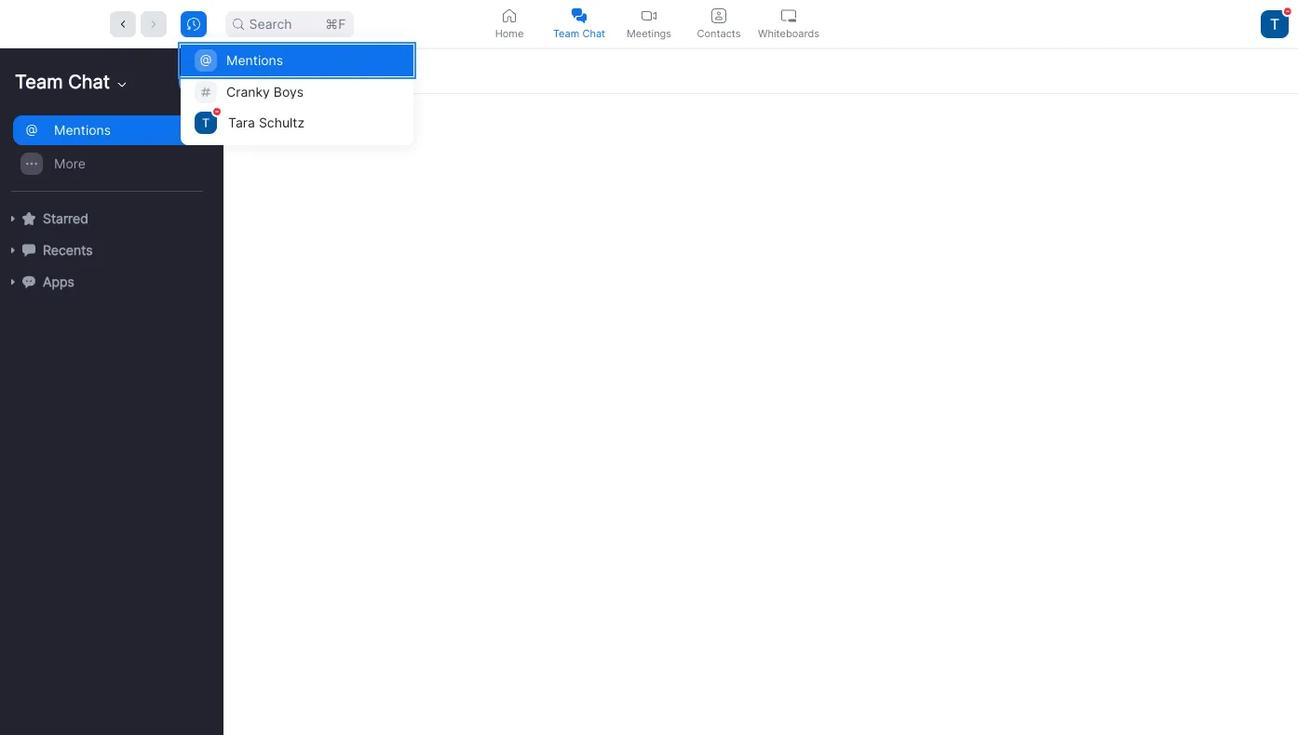 Task type: describe. For each thing, give the bounding box(es) containing it.
recents tree item
[[7, 235, 214, 266]]

schultz
[[259, 115, 305, 130]]

team chat image
[[572, 8, 587, 23]]

recents
[[43, 242, 93, 258]]

mentions up boys
[[242, 63, 315, 83]]

⌘f
[[325, 15, 346, 31]]

team inside button
[[553, 27, 580, 40]]

tara schultz
[[228, 115, 305, 130]]

triangle right image for apps
[[7, 277, 19, 288]]

triangle right image for recents
[[7, 245, 19, 256]]

tara schultz's avatar image
[[195, 112, 217, 134]]

home small image
[[502, 8, 517, 23]]

home
[[495, 27, 524, 40]]

magnifier image
[[232, 18, 244, 29]]

number italic image
[[201, 88, 210, 97]]

group inside tree
[[0, 114, 214, 192]]

avatar image
[[1261, 10, 1289, 38]]

mentions inside list item
[[226, 52, 283, 68]]

tara
[[228, 115, 255, 130]]

triangle right image for recents
[[7, 245, 19, 256]]

triangle right image for starred
[[7, 213, 19, 224]]

team chat inside button
[[553, 27, 605, 40]]

chat inside button
[[582, 27, 605, 40]]

cranky boys
[[226, 84, 304, 100]]



Task type: locate. For each thing, give the bounding box(es) containing it.
mentions up more
[[54, 122, 111, 138]]

profile contact image
[[712, 8, 726, 23], [712, 8, 726, 23]]

apps
[[43, 274, 74, 290]]

meetings button
[[614, 0, 684, 47]]

apps tree item
[[7, 266, 214, 298]]

whiteboards
[[758, 27, 820, 40]]

triangle right image
[[7, 213, 19, 224], [7, 245, 19, 256], [7, 277, 19, 288], [7, 277, 19, 288]]

search
[[249, 15, 292, 31]]

number italic image
[[201, 88, 210, 97]]

0 vertical spatial team chat
[[553, 27, 605, 40]]

cranky boys list item
[[181, 76, 414, 108]]

triangle right image left "starred"
[[7, 213, 19, 224]]

triangle right image inside recents tree item
[[7, 245, 19, 256]]

chat image
[[22, 244, 35, 257], [22, 244, 35, 257]]

contacts button
[[684, 0, 754, 47]]

chatbot image
[[22, 275, 35, 288], [22, 275, 35, 288]]

team chat image
[[572, 8, 587, 23]]

1 vertical spatial team
[[15, 71, 63, 93]]

tree containing mentions
[[0, 112, 220, 317]]

0 vertical spatial team
[[553, 27, 580, 40]]

0 horizontal spatial team chat
[[15, 71, 110, 93]]

1 vertical spatial triangle right image
[[7, 245, 19, 256]]

magnifier image
[[232, 18, 244, 29]]

video on image
[[642, 8, 657, 23], [642, 8, 657, 23]]

1 vertical spatial chat
[[68, 71, 110, 93]]

triangle right image inside "starred" tree item
[[7, 213, 19, 224]]

team
[[553, 27, 580, 40], [15, 71, 63, 93]]

0 vertical spatial chat
[[582, 27, 605, 40]]

tab list
[[475, 0, 824, 47]]

team left chevron down small icon
[[15, 71, 63, 93]]

list containing mentions
[[181, 45, 414, 138]]

group containing mentions
[[0, 114, 214, 192]]

mentions up "cranky"
[[226, 52, 283, 68]]

1 triangle right image from the top
[[7, 213, 19, 224]]

triangle right image inside "starred" tree item
[[7, 213, 19, 224]]

1 horizontal spatial team
[[553, 27, 580, 40]]

chevron left small image
[[116, 17, 129, 30], [116, 17, 129, 30]]

0 horizontal spatial team
[[15, 71, 63, 93]]

starred
[[43, 210, 88, 226]]

team chat button
[[544, 0, 614, 47]]

triangle right image left recents
[[7, 245, 19, 256]]

tree
[[0, 112, 220, 317]]

2 triangle right image from the top
[[7, 245, 19, 256]]

new image
[[188, 76, 199, 88], [188, 76, 199, 88]]

do not disturb image
[[1284, 7, 1292, 15], [1284, 7, 1292, 15]]

tab list containing home
[[475, 0, 824, 47]]

team chat down team chat image at the left top of the page
[[553, 27, 605, 40]]

0 vertical spatial triangle right image
[[7, 213, 19, 224]]

mentions inside "button"
[[54, 122, 111, 138]]

triangle right image
[[7, 213, 19, 224], [7, 245, 19, 256]]

mentions button
[[13, 115, 214, 146]]

meetings
[[627, 27, 672, 40]]

more button
[[13, 148, 214, 180]]

triangle right image for starred
[[7, 213, 19, 224]]

whiteboard small image
[[781, 8, 796, 23], [781, 8, 796, 23]]

chevron down small image
[[115, 77, 130, 92]]

cranky
[[226, 84, 270, 100]]

home button
[[475, 0, 544, 47]]

home small image
[[502, 8, 517, 23]]

0 horizontal spatial chat
[[68, 71, 110, 93]]

mentions
[[226, 52, 283, 68], [242, 63, 315, 83], [54, 122, 111, 138]]

chat down team chat image at the left top of the page
[[582, 27, 605, 40]]

whiteboards button
[[754, 0, 824, 47]]

chat
[[582, 27, 605, 40], [68, 71, 110, 93]]

chevron down small image
[[115, 77, 130, 92]]

chat left chevron down small icon
[[68, 71, 110, 93]]

starred tree item
[[7, 203, 214, 235]]

star image
[[22, 212, 35, 225], [22, 212, 35, 225]]

1 horizontal spatial chat
[[582, 27, 605, 40]]

history image
[[187, 17, 200, 30], [187, 17, 200, 30]]

team chat
[[553, 27, 605, 40], [15, 71, 110, 93]]

more
[[54, 156, 86, 171]]

group
[[0, 114, 214, 192]]

mention image
[[200, 55, 211, 66], [200, 55, 211, 66]]

team chat left chevron down small icon
[[15, 71, 110, 93]]

mentions list item
[[181, 45, 414, 76]]

contacts
[[697, 27, 741, 40]]

list
[[181, 45, 414, 138], [224, 94, 1298, 736]]

1 vertical spatial team chat
[[15, 71, 110, 93]]

team down team chat image at the left top of the page
[[553, 27, 580, 40]]

1 horizontal spatial team chat
[[553, 27, 605, 40]]

boys
[[274, 84, 304, 100]]

do not disturb image
[[213, 108, 221, 115], [213, 108, 221, 115]]



Task type: vqa. For each thing, say whether or not it's contained in the screenshot.
THE USER PHOTO
no



